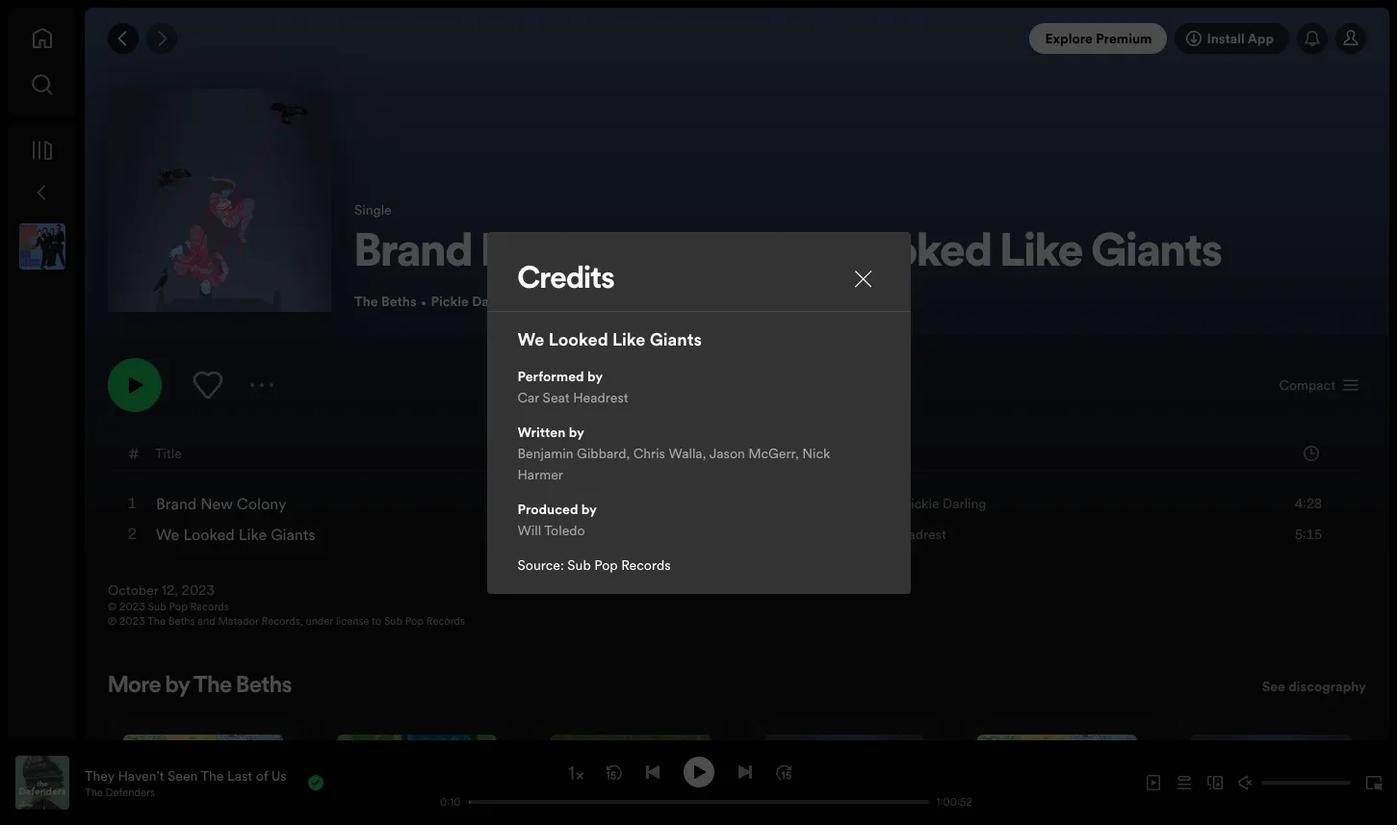 Task type: locate. For each thing, give the bounding box(es) containing it.
by up 'gibbard'
[[569, 422, 584, 441]]

2 vertical spatial looked
[[183, 524, 235, 545]]

1 horizontal spatial pickle darling link
[[903, 494, 986, 513]]

pickle inside brand new colony / we looked like giants grid
[[903, 494, 939, 513]]

what's new image
[[1305, 31, 1320, 46]]

sub
[[567, 555, 591, 574], [148, 600, 166, 614], [384, 614, 403, 629]]

we looked like giants up performed by car seat headrest
[[518, 327, 702, 351]]

walla
[[669, 443, 703, 463]]

1 vertical spatial headrest
[[573, 388, 628, 407]]

0 vertical spatial new
[[481, 231, 575, 278]]

0 horizontal spatial car seat headrest
[[532, 292, 646, 311]]

the
[[354, 292, 378, 311], [148, 614, 166, 629], [194, 675, 232, 698], [201, 766, 224, 785], [85, 785, 103, 800]]

1 vertical spatial car
[[518, 388, 539, 407]]

see discography
[[1262, 677, 1366, 696]]

1 vertical spatial seat
[[543, 388, 570, 407]]

home image
[[31, 27, 54, 50]]

colony
[[583, 231, 728, 278], [237, 493, 287, 514]]

close button
[[847, 262, 880, 299]]

2 vertical spatial headrest
[[891, 525, 946, 544]]

darling inside brand new colony / we looked like giants grid
[[943, 494, 986, 513]]

car
[[532, 292, 554, 311], [518, 388, 539, 407], [835, 525, 857, 544]]

sub right to
[[384, 614, 403, 629]]

by right more
[[165, 675, 190, 698]]

giants inside credits dialog
[[650, 327, 702, 351]]

beths inside the more by the beths element
[[236, 675, 292, 698]]

the defenders link
[[85, 785, 155, 800]]

car seat headrest link
[[532, 292, 646, 311], [835, 525, 946, 544]]

main element
[[8, 8, 77, 740]]

car inside brand new colony / we looked like giants grid
[[835, 525, 857, 544]]

colony up we looked like giants "link"
[[237, 493, 287, 514]]

0 vertical spatial we
[[764, 231, 833, 278]]

pop left and
[[169, 600, 187, 614]]

seat
[[557, 292, 586, 311], [543, 388, 570, 407], [861, 525, 888, 544]]

0 horizontal spatial darling
[[472, 292, 517, 311]]

by inside written by benjamin gibbard chris walla jason mcgerr
[[569, 422, 584, 441]]

search image
[[31, 73, 54, 96]]

brand for brand new colony / we looked like giants
[[354, 231, 473, 278]]

we up 43
[[764, 231, 833, 278]]

0 vertical spatial car
[[532, 292, 554, 311]]

app
[[1248, 29, 1274, 48]]

headrest for left car seat headrest link
[[589, 292, 646, 311]]

1 vertical spatial car seat headrest
[[835, 525, 946, 544]]

headrest inside brand new colony / we looked like giants grid
[[891, 525, 946, 544]]

sub right ©
[[148, 600, 166, 614]]

seat inside brand new colony / we looked like giants grid
[[861, 525, 888, 544]]

of
[[256, 766, 268, 785]]

october 12, 2023 © 2023 sub pop records ℗ 2023 the beths and matador records, under license to sub pop records
[[108, 581, 465, 629]]

records right to
[[426, 614, 465, 629]]

1 horizontal spatial colony
[[583, 231, 728, 278]]

brand new colony
[[156, 493, 287, 514]]

by inside the produced by will toledo
[[581, 499, 597, 518]]

the left 'last'
[[201, 766, 224, 785]]

2 songs , 9 min 43 sec
[[706, 292, 838, 311]]

0 vertical spatial brand
[[354, 231, 473, 278]]

chris
[[633, 443, 665, 463]]

we inside brand new colony / we looked like giants grid
[[156, 524, 179, 545]]

1 horizontal spatial beths
[[236, 675, 292, 698]]

2023
[[660, 292, 693, 311], [182, 581, 215, 600], [119, 600, 145, 614], [119, 614, 145, 629]]

1 horizontal spatial pickle
[[903, 494, 939, 513]]

toledo
[[544, 520, 585, 540]]

like inside credits dialog
[[612, 327, 646, 351]]

brand inside brand new colony / we looked like giants grid
[[156, 493, 197, 514]]

go forward image
[[154, 31, 169, 46]]

source : sub pop records
[[518, 555, 671, 574]]

0 vertical spatial pickle
[[431, 292, 469, 311]]

1 vertical spatial we looked like giants
[[156, 524, 315, 545]]

looked inside grid
[[183, 524, 235, 545]]

0 horizontal spatial pickle darling
[[431, 292, 517, 311]]

looked
[[842, 231, 992, 278], [549, 327, 608, 351], [183, 524, 235, 545]]

and
[[198, 614, 215, 629]]

single
[[354, 201, 392, 220]]

1 vertical spatial colony
[[237, 493, 287, 514]]

pop right to
[[405, 614, 424, 629]]

car seat headrest inside brand new colony / we looked like giants grid
[[835, 525, 946, 544]]

0 vertical spatial car seat headrest
[[532, 292, 646, 311]]

1 horizontal spatial like
[[612, 327, 646, 351]]

written
[[518, 422, 565, 441]]

1 horizontal spatial we
[[518, 327, 544, 351]]

pickle darling inside brand new colony / we looked like giants grid
[[903, 494, 986, 513]]

2 horizontal spatial pop
[[594, 555, 618, 574]]

seat for bottommost car seat headrest link
[[861, 525, 888, 544]]

explore
[[1045, 29, 1093, 48]]

we looked like giants link
[[156, 524, 315, 545]]

0 vertical spatial beths
[[381, 292, 416, 311]]

looked inside credits dialog
[[549, 327, 608, 351]]

1 vertical spatial new
[[201, 493, 233, 514]]

1 vertical spatial giants
[[650, 327, 702, 351]]

0 vertical spatial looked
[[842, 231, 992, 278]]

giants
[[1091, 231, 1222, 278], [650, 327, 702, 351], [271, 524, 315, 545]]

we looked like giants
[[518, 327, 702, 351], [156, 524, 315, 545]]

1 horizontal spatial sub
[[384, 614, 403, 629]]

2 horizontal spatial looked
[[842, 231, 992, 278]]

2 vertical spatial giants
[[271, 524, 315, 545]]

0 horizontal spatial pickle darling link
[[431, 292, 517, 311]]

0 vertical spatial darling
[[472, 292, 517, 311]]

0 horizontal spatial we looked like giants
[[156, 524, 315, 545]]

pickle darling link
[[431, 292, 517, 311], [903, 494, 986, 513]]

beths inside october 12, 2023 © 2023 sub pop records ℗ 2023 the beths and matador records, under license to sub pop records
[[168, 614, 195, 629]]

records,
[[261, 614, 303, 629]]

0 vertical spatial headrest
[[589, 292, 646, 311]]

by
[[587, 366, 603, 386], [569, 422, 584, 441], [581, 499, 597, 518], [165, 675, 190, 698]]

1 vertical spatial pickle
[[903, 494, 939, 513]]

more by the beths element
[[108, 675, 1366, 825]]

0 vertical spatial pickle darling
[[431, 292, 517, 311]]

source
[[518, 555, 560, 574]]

2 vertical spatial like
[[239, 524, 267, 545]]

2 vertical spatial car
[[835, 525, 857, 544]]

records right 12,
[[190, 600, 229, 614]]

colony inside grid
[[237, 493, 287, 514]]

0 horizontal spatial like
[[239, 524, 267, 545]]

pop inside credits dialog
[[594, 555, 618, 574]]

title
[[155, 443, 182, 463]]

new inside grid
[[201, 493, 233, 514]]

1 vertical spatial car seat headrest link
[[835, 525, 946, 544]]

1 vertical spatial looked
[[549, 327, 608, 351]]

produced by will toledo
[[518, 499, 597, 540]]

0 horizontal spatial new
[[201, 493, 233, 514]]

1 horizontal spatial darling
[[943, 494, 986, 513]]

brand new colony link
[[156, 493, 287, 514]]

we up performed
[[518, 327, 544, 351]]

1 horizontal spatial pickle darling
[[903, 494, 986, 513]]

go back image
[[116, 31, 131, 46]]

by up toledo
[[581, 499, 597, 518]]

skip back 15 seconds image
[[606, 764, 622, 779]]

1 horizontal spatial we looked like giants
[[518, 327, 702, 351]]

we up 12,
[[156, 524, 179, 545]]

0 horizontal spatial beths
[[168, 614, 195, 629]]

brand
[[354, 231, 473, 278], [156, 493, 197, 514]]

brand for brand new colony
[[156, 493, 197, 514]]

1:00:52
[[936, 795, 972, 809]]

1 vertical spatial brand
[[156, 493, 197, 514]]

records
[[621, 555, 671, 574], [190, 600, 229, 614], [426, 614, 465, 629]]

more by the beths
[[108, 675, 292, 698]]

2023 right ©
[[119, 600, 145, 614]]

2 vertical spatial we
[[156, 524, 179, 545]]

1 horizontal spatial car seat headrest
[[835, 525, 946, 544]]

matador
[[218, 614, 259, 629]]

0 vertical spatial car seat headrest link
[[532, 292, 646, 311]]

0 vertical spatial pickle darling link
[[431, 292, 517, 311]]

under
[[306, 614, 333, 629]]

2
[[706, 292, 714, 311]]

colony up 2
[[583, 231, 728, 278]]

1 horizontal spatial new
[[481, 231, 575, 278]]

records right :
[[621, 555, 671, 574]]

1 vertical spatial pickle darling
[[903, 494, 986, 513]]

1 horizontal spatial brand
[[354, 231, 473, 278]]

beths down records,
[[236, 675, 292, 698]]

headrest
[[589, 292, 646, 311], [573, 388, 628, 407], [891, 525, 946, 544]]

like
[[1000, 231, 1083, 278], [612, 327, 646, 351], [239, 524, 267, 545]]

1 horizontal spatial car seat headrest link
[[835, 525, 946, 544]]

0 vertical spatial seat
[[557, 292, 586, 311]]

0 horizontal spatial brand
[[156, 493, 197, 514]]

sec
[[817, 292, 838, 311]]

1 horizontal spatial giants
[[650, 327, 702, 351]]

pop
[[594, 555, 618, 574], [169, 600, 187, 614], [405, 614, 424, 629]]

0 horizontal spatial pickle
[[431, 292, 469, 311]]

darling for the top pickle darling link
[[472, 292, 517, 311]]

by right performed
[[587, 366, 603, 386]]

car for left car seat headrest link
[[532, 292, 554, 311]]

0 horizontal spatial colony
[[237, 493, 287, 514]]

license
[[336, 614, 369, 629]]

1 vertical spatial like
[[612, 327, 646, 351]]

2 horizontal spatial sub
[[567, 555, 591, 574]]

43
[[798, 292, 814, 311]]

1 vertical spatial we
[[518, 327, 544, 351]]

2 horizontal spatial giants
[[1091, 231, 1222, 278]]

©
[[108, 600, 117, 614]]

by inside performed by car seat headrest
[[587, 366, 603, 386]]

0 horizontal spatial looked
[[183, 524, 235, 545]]

we
[[764, 231, 833, 278], [518, 327, 544, 351], [156, 524, 179, 545]]

october
[[108, 581, 158, 600]]

sub right :
[[567, 555, 591, 574]]

we looked like giants inside grid
[[156, 524, 315, 545]]

pickle
[[431, 292, 469, 311], [903, 494, 939, 513]]

0 vertical spatial like
[[1000, 231, 1083, 278]]

1 vertical spatial darling
[[943, 494, 986, 513]]

0 vertical spatial we looked like giants
[[518, 327, 702, 351]]

we looked like giants down brand new colony
[[156, 524, 315, 545]]

the inside october 12, 2023 © 2023 sub pop records ℗ 2023 the beths and matador records, under license to sub pop records
[[148, 614, 166, 629]]

the down 12,
[[148, 614, 166, 629]]

seen
[[167, 766, 198, 785]]

gibbard
[[577, 443, 626, 463]]

2 vertical spatial beths
[[236, 675, 292, 698]]

1 horizontal spatial looked
[[549, 327, 608, 351]]

2 horizontal spatial we
[[764, 231, 833, 278]]

play image
[[691, 764, 706, 779]]

pickle for the top pickle darling link
[[431, 292, 469, 311]]

0 horizontal spatial we
[[156, 524, 179, 545]]

brand new colony / we looked like giants image
[[108, 89, 331, 312]]

beths down single
[[381, 292, 416, 311]]

pickle darling
[[431, 292, 517, 311], [903, 494, 986, 513]]

2 vertical spatial seat
[[861, 525, 888, 544]]

1 vertical spatial beths
[[168, 614, 195, 629]]

5:15
[[1295, 525, 1322, 544]]

benjamin
[[518, 443, 573, 463]]

colony for brand new colony / we looked like giants
[[583, 231, 728, 278]]

produced
[[518, 499, 578, 518]]

records inside credits dialog
[[621, 555, 671, 574]]

1 vertical spatial pickle darling link
[[903, 494, 986, 513]]

brand up the beths on the left top of the page
[[354, 231, 473, 278]]

0 vertical spatial colony
[[583, 231, 728, 278]]

2 horizontal spatial records
[[621, 555, 671, 574]]

beths
[[381, 292, 416, 311], [168, 614, 195, 629], [236, 675, 292, 698]]

brand down title
[[156, 493, 197, 514]]

pop right :
[[594, 555, 618, 574]]

new
[[481, 231, 575, 278], [201, 493, 233, 514]]

/
[[735, 231, 757, 278]]

0 horizontal spatial giants
[[271, 524, 315, 545]]

beths left and
[[168, 614, 195, 629]]

jason
[[709, 443, 745, 463]]

by for more
[[165, 675, 190, 698]]

they haven't seen the last of us link
[[85, 766, 287, 785]]

duration element
[[1304, 445, 1319, 461]]

sub inside credits dialog
[[567, 555, 591, 574]]

credits dialog
[[487, 232, 910, 594]]

darling
[[472, 292, 517, 311], [943, 494, 986, 513]]

0 horizontal spatial car seat headrest link
[[532, 292, 646, 311]]



Task type: vqa. For each thing, say whether or not it's contained in the screenshot.
first
no



Task type: describe. For each thing, give the bounding box(es) containing it.
last
[[227, 766, 252, 785]]

install app
[[1207, 29, 1274, 48]]

previous image
[[645, 764, 660, 779]]

car for bottommost car seat headrest link
[[835, 525, 857, 544]]

brand new colony / we looked like giants
[[354, 231, 1222, 278]]

2023 left 2
[[660, 292, 693, 311]]

close image
[[855, 270, 872, 287]]

2 horizontal spatial like
[[1000, 231, 1083, 278]]

pickle for pickle darling link within brand new colony / we looked like giants grid
[[903, 494, 939, 513]]

0 horizontal spatial pop
[[169, 600, 187, 614]]

see discography link
[[1262, 675, 1366, 704]]

skip forward 15 seconds image
[[776, 764, 791, 779]]

defenders
[[105, 785, 155, 800]]

:
[[560, 555, 564, 574]]

the beths link
[[354, 292, 416, 311]]

new for brand new colony / we looked like giants
[[481, 231, 575, 278]]

performed
[[518, 366, 584, 386]]

#
[[128, 442, 140, 464]]

discography
[[1289, 677, 1366, 696]]

the down single
[[354, 292, 378, 311]]

seat for left car seat headrest link
[[557, 292, 586, 311]]

credits
[[518, 264, 615, 295]]

they
[[85, 766, 114, 785]]

pickle darling for pickle darling link within brand new colony / we looked like giants grid
[[903, 494, 986, 513]]

we inside credits dialog
[[518, 327, 544, 351]]

0:10
[[440, 795, 461, 809]]

car inside performed by car seat headrest
[[518, 388, 539, 407]]

2 horizontal spatial beths
[[381, 292, 416, 311]]

pickle darling for the top pickle darling link
[[431, 292, 517, 311]]

install
[[1207, 29, 1245, 48]]

to
[[372, 614, 381, 629]]

duration image
[[1304, 445, 1319, 461]]

car seat headrest for bottommost car seat headrest link
[[835, 525, 946, 544]]

performed by car seat headrest
[[518, 366, 628, 407]]

explore premium button
[[1030, 23, 1167, 54]]

written by benjamin gibbard chris walla jason mcgerr
[[518, 422, 795, 463]]

top bar and user menu element
[[85, 8, 1389, 69]]

will
[[518, 520, 541, 540]]

the beths
[[354, 292, 416, 311]]

new for brand new colony
[[201, 493, 233, 514]]

nick harmer
[[518, 443, 830, 484]]

9
[[760, 292, 768, 311]]

4:28
[[1295, 494, 1322, 513]]

mcgerr
[[748, 443, 795, 463]]

# row
[[109, 436, 1365, 471]]

colony for brand new colony
[[237, 493, 287, 514]]

min
[[772, 292, 794, 311]]

# column header
[[128, 436, 140, 470]]

1 horizontal spatial pop
[[405, 614, 424, 629]]

the down and
[[194, 675, 232, 698]]

giants inside brand new colony / we looked like giants grid
[[271, 524, 315, 545]]

explore premium
[[1045, 29, 1152, 48]]

they haven't seen the last of us the defenders
[[85, 766, 287, 800]]

haven't
[[118, 766, 164, 785]]

1 horizontal spatial records
[[426, 614, 465, 629]]

℗
[[108, 614, 117, 629]]

2023 right 12,
[[182, 581, 215, 600]]

see
[[1262, 677, 1285, 696]]

more
[[108, 675, 161, 698]]

0 horizontal spatial records
[[190, 600, 229, 614]]

install app link
[[1175, 23, 1289, 54]]

the left defenders
[[85, 785, 103, 800]]

volume off image
[[1238, 775, 1254, 791]]

brand new colony / we looked like giants grid
[[86, 435, 1388, 550]]

seat inside performed by car seat headrest
[[543, 388, 570, 407]]

we looked like giants inside credits dialog
[[518, 327, 702, 351]]

0 horizontal spatial sub
[[148, 600, 166, 614]]

by for produced
[[581, 499, 597, 518]]

songs
[[718, 292, 753, 311]]

change speed image
[[566, 763, 585, 783]]

,
[[753, 292, 757, 311]]

car seat headrest for left car seat headrest link
[[532, 292, 646, 311]]

2023 right ℗
[[119, 614, 145, 629]]

by for written
[[569, 422, 584, 441]]

more by the beths link
[[108, 675, 292, 698]]

pickle darling link inside brand new colony / we looked like giants grid
[[903, 494, 986, 513]]

now playing: they haven't seen the last of us by the defenders footer
[[15, 756, 422, 810]]

by for performed
[[587, 366, 603, 386]]

0 vertical spatial giants
[[1091, 231, 1222, 278]]

12,
[[162, 581, 178, 600]]

nick
[[802, 443, 830, 463]]

next image
[[737, 764, 752, 779]]

like inside grid
[[239, 524, 267, 545]]

headrest inside performed by car seat headrest
[[573, 388, 628, 407]]

darling for pickle darling link within brand new colony / we looked like giants grid
[[943, 494, 986, 513]]

harmer
[[518, 465, 563, 484]]

us
[[271, 766, 287, 785]]

headrest for bottommost car seat headrest link
[[891, 525, 946, 544]]

player controls element
[[422, 756, 975, 809]]

premium
[[1096, 29, 1152, 48]]



